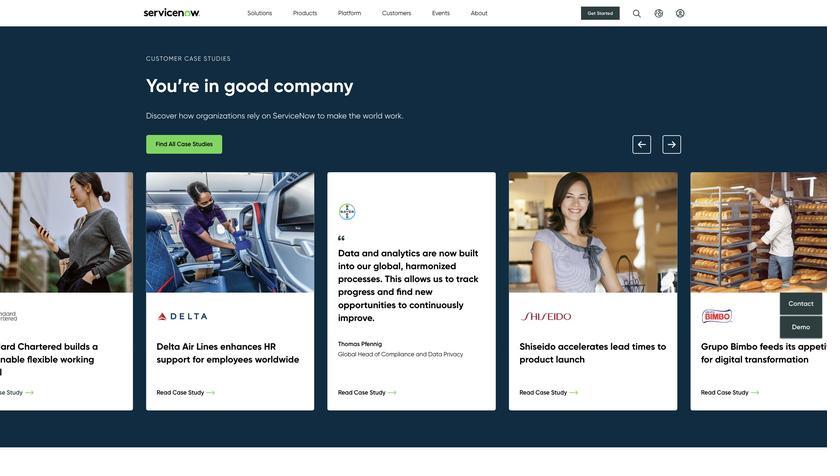 Task type: vqa. For each thing, say whether or not it's contained in the screenshot.
Get Started
yes



Task type: describe. For each thing, give the bounding box(es) containing it.
slide 5 of 6 tab panel
[[509, 172, 678, 411]]

delta
[[157, 341, 180, 353]]

opportunities
[[338, 299, 396, 311]]

standard chartered bank logo image
[[0, 306, 27, 327]]

platform
[[338, 9, 361, 17]]

appetit
[[798, 341, 827, 353]]

to right the us
[[445, 274, 454, 285]]

launch
[[556, 354, 585, 366]]

worldwide
[[255, 354, 299, 366]]

rely
[[247, 111, 260, 120]]

products button
[[293, 9, 317, 18]]

processes.
[[338, 274, 383, 285]]

get
[[588, 10, 596, 16]]

started
[[597, 10, 613, 16]]

to inside the shiseido accelerates lead times to product launch
[[658, 341, 666, 353]]

compliance
[[381, 351, 415, 358]]

privacy
[[444, 351, 463, 358]]

data and analytics are now built into our global, harmonized processes. this allows us to track progress and find new opportunities to continuously improve.
[[338, 248, 479, 324]]

slide 2 of 6 tab panel
[[0, 172, 133, 411]]

events
[[432, 9, 450, 17]]

products
[[293, 9, 317, 17]]

organizations
[[196, 111, 245, 120]]

support
[[157, 354, 190, 366]]

analytics
[[381, 248, 420, 259]]

slide 6 of 6 tab panel
[[691, 172, 827, 411]]

are
[[423, 248, 437, 259]]

world
[[363, 111, 383, 120]]

pfennig
[[361, 341, 382, 348]]

customer
[[146, 55, 182, 62]]

lead
[[611, 341, 630, 353]]

harmonized
[[406, 261, 456, 272]]

this
[[385, 274, 402, 285]]

air
[[182, 341, 194, 353]]

good
[[224, 74, 269, 97]]

how
[[179, 111, 194, 120]]

for
[[193, 354, 204, 366]]

on
[[262, 111, 271, 120]]

and inside thomas pfennig global head of compliance and data privacy
[[416, 351, 427, 358]]

employees
[[207, 354, 253, 366]]

you're
[[146, 74, 200, 97]]

progress
[[338, 286, 375, 298]]

now
[[439, 248, 457, 259]]

0 vertical spatial and
[[362, 248, 379, 259]]

case
[[184, 55, 202, 62]]

get started
[[588, 10, 613, 16]]

allows
[[404, 274, 431, 285]]

about button
[[471, 9, 488, 18]]

us
[[433, 274, 443, 285]]

of
[[375, 351, 380, 358]]

shiseido logo image
[[521, 313, 572, 321]]

the
[[349, 111, 361, 120]]

to down find
[[398, 299, 407, 311]]

delta air lines logo image
[[158, 306, 209, 327]]

global,
[[373, 261, 403, 272]]

make
[[327, 111, 347, 120]]

events button
[[432, 9, 450, 18]]

studies
[[204, 55, 231, 62]]

servicenow image
[[143, 8, 201, 16]]

new
[[415, 286, 433, 298]]



Task type: locate. For each thing, give the bounding box(es) containing it.
product
[[520, 354, 554, 366]]

grupo bimbo feeds its appetit
[[701, 341, 827, 366]]

times
[[632, 341, 655, 353]]

its
[[786, 341, 796, 353]]

data left privacy
[[428, 351, 442, 358]]

platform button
[[338, 9, 361, 18]]

solutions
[[248, 9, 272, 17]]

grupo
[[701, 341, 728, 353]]

to left make
[[317, 111, 325, 120]]

data inside thomas pfennig global head of compliance and data privacy
[[428, 351, 442, 358]]

customer case studies
[[146, 55, 231, 62]]

about
[[471, 9, 488, 17]]

0 vertical spatial data
[[338, 248, 360, 259]]

customers
[[382, 9, 411, 17]]

slide 4 of 6 tab panel
[[328, 172, 496, 411]]

feeds
[[760, 341, 784, 353]]

and
[[362, 248, 379, 259], [377, 286, 394, 298], [416, 351, 427, 358]]

0 horizontal spatial data
[[338, 248, 360, 259]]

our
[[357, 261, 371, 272]]

servicenow
[[273, 111, 315, 120]]

track
[[456, 274, 479, 285]]

and right compliance at the bottom of page
[[416, 351, 427, 358]]

data
[[338, 248, 360, 259], [428, 351, 442, 358]]

enhances
[[220, 341, 262, 353]]

in
[[204, 74, 219, 97]]

1 vertical spatial data
[[428, 351, 442, 358]]

and up our
[[362, 248, 379, 259]]

go to servicenow account image
[[676, 9, 684, 17]]

slide 3 of 6 tab panel
[[146, 172, 314, 411]]

into
[[338, 261, 355, 272]]

lines
[[196, 341, 218, 353]]

find
[[397, 286, 413, 298]]

you're in good company
[[146, 74, 353, 97]]

1 horizontal spatial data
[[428, 351, 442, 358]]

built
[[459, 248, 479, 259]]

work.
[[385, 111, 404, 120]]

discover
[[146, 111, 177, 120]]

bimbo
[[731, 341, 758, 353]]

global
[[338, 351, 357, 358]]

company
[[274, 74, 353, 97]]

accelerates
[[558, 341, 608, 353]]

to
[[317, 111, 325, 120], [445, 274, 454, 285], [398, 299, 407, 311], [658, 341, 666, 353]]

head
[[358, 351, 373, 358]]

improve.
[[338, 312, 375, 324]]

continuously
[[409, 299, 464, 311]]

get started link
[[581, 7, 620, 20]]

data up into
[[338, 248, 360, 259]]

thomas pfennig global head of compliance and data privacy
[[338, 341, 463, 358]]

discover how organizations rely on servicenow to make the world work.
[[146, 111, 404, 120]]

data inside 'data and analytics are now built into our global, harmonized processes. this allows us to track progress and find new opportunities to continuously improve.'
[[338, 248, 360, 259]]

shiseido
[[520, 341, 556, 353]]

grupo bimbo logo image
[[702, 306, 753, 327]]

solutions button
[[248, 9, 272, 18]]

to right times
[[658, 341, 666, 353]]

and down this
[[377, 286, 394, 298]]

2 vertical spatial and
[[416, 351, 427, 358]]

shiseido accelerates lead times to product launch
[[520, 341, 666, 366]]

delta air lines enhances hr support for employees worldwide
[[157, 341, 299, 366]]

1 vertical spatial and
[[377, 286, 394, 298]]

customers button
[[382, 9, 411, 18]]

thomas
[[338, 341, 360, 348]]

hr
[[264, 341, 276, 353]]



